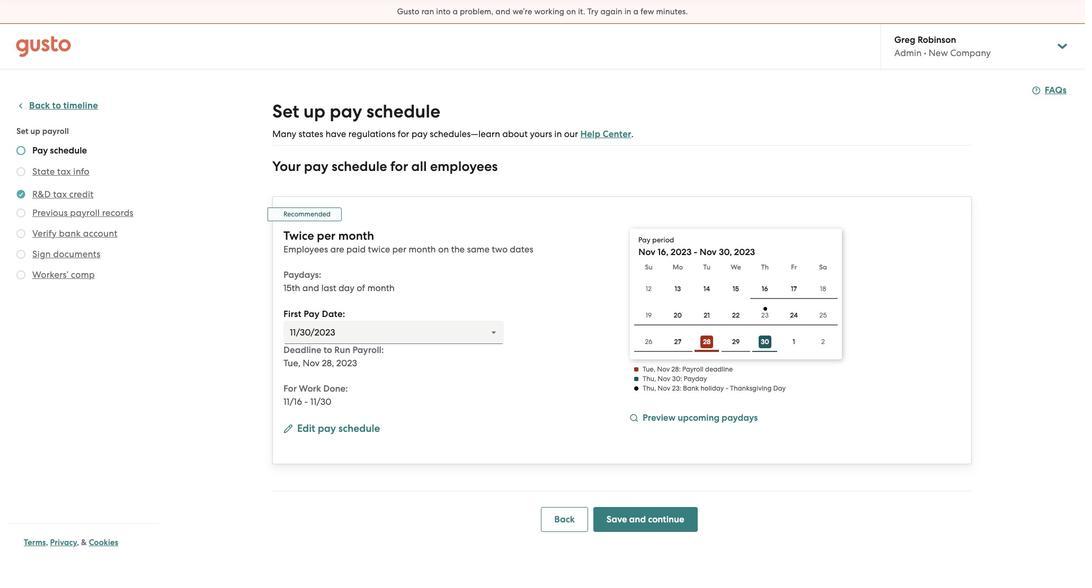 Task type: vqa. For each thing, say whether or not it's contained in the screenshot.
the left you
no



Task type: locate. For each thing, give the bounding box(es) containing it.
21
[[704, 312, 710, 320]]

20
[[674, 312, 682, 320]]

1 horizontal spatial pay
[[304, 309, 320, 320]]

1 , from the left
[[46, 539, 48, 548]]

check image
[[16, 146, 25, 155], [16, 209, 25, 218], [16, 271, 25, 280]]

for inside many states have regulations for pay schedules—learn about yours in our help center .
[[398, 129, 410, 139]]

tax
[[57, 166, 71, 177], [53, 189, 67, 200]]

up for payroll
[[30, 127, 40, 136]]

1 vertical spatial month
[[409, 244, 436, 255]]

- left 30,
[[694, 247, 698, 258]]

schedule inside list
[[50, 145, 87, 156]]

new
[[929, 48, 949, 58]]

1 horizontal spatial in
[[625, 7, 632, 16]]

17
[[792, 285, 798, 293]]

thu, nov 23 : bank holiday - thanksgiving day
[[643, 385, 786, 393]]

on left it.
[[567, 7, 576, 16]]

0 vertical spatial tax
[[57, 166, 71, 177]]

0 horizontal spatial -
[[305, 397, 308, 408]]

2 vertical spatial check image
[[16, 250, 25, 259]]

0 horizontal spatial 28
[[672, 366, 679, 374]]

2 check image from the top
[[16, 209, 25, 218]]

1 horizontal spatial set
[[273, 101, 299, 122]]

check image left workers'
[[16, 271, 25, 280]]

minutes.
[[657, 7, 688, 16]]

, left &
[[77, 539, 79, 548]]

paydays
[[722, 413, 758, 424]]

0 vertical spatial and
[[496, 7, 511, 16]]

2023
[[671, 247, 692, 258], [735, 247, 756, 258], [337, 358, 357, 369]]

to inside back to timeline button
[[52, 100, 61, 111]]

29
[[733, 338, 740, 346]]

back to timeline button
[[16, 100, 98, 112]]

1 vertical spatial -
[[726, 385, 729, 393]]

- inside for work done: 11/16 - 11/30
[[305, 397, 308, 408]]

per up are at the left top of the page
[[317, 229, 336, 243]]

check image down circle check image
[[16, 209, 25, 218]]

pay
[[330, 101, 362, 122], [412, 129, 428, 139], [304, 159, 329, 175], [318, 423, 336, 435]]

pay up 'all'
[[412, 129, 428, 139]]

0 vertical spatial pay
[[32, 145, 48, 156]]

0 horizontal spatial back
[[29, 100, 50, 111]]

check image left verify
[[16, 230, 25, 239]]

1 horizontal spatial to
[[324, 345, 332, 356]]

: for tue, nov 28
[[679, 366, 681, 374]]

- right holiday
[[726, 385, 729, 393]]

check image up circle check image
[[16, 168, 25, 177]]

1 vertical spatial back
[[555, 515, 575, 526]]

cookies
[[89, 539, 118, 548]]

mo
[[673, 263, 683, 271]]

1 horizontal spatial back
[[555, 515, 575, 526]]

states
[[299, 129, 324, 139]]

tue,
[[284, 358, 301, 369], [643, 366, 656, 374]]

1 vertical spatial payroll
[[70, 208, 100, 218]]

month up "paid"
[[339, 229, 374, 243]]

into
[[436, 7, 451, 16]]

nov down deadline
[[303, 358, 320, 369]]

1 horizontal spatial 30
[[761, 338, 770, 346]]

deadline to run payroll: tue, nov 28, 2023
[[284, 345, 384, 369]]

edit pay schedule button
[[284, 422, 380, 438]]

for
[[398, 129, 410, 139], [391, 159, 408, 175]]

module__icon___go7vc image inside preview upcoming paydays button
[[630, 415, 639, 423]]

same
[[467, 244, 490, 255]]

23 down 16
[[762, 312, 769, 320]]

: left bank
[[680, 385, 682, 393]]

schedule down done:
[[339, 423, 380, 435]]

2 horizontal spatial 2023
[[735, 247, 756, 258]]

payroll up pay schedule
[[42, 127, 69, 136]]

0 horizontal spatial up
[[30, 127, 40, 136]]

up up states
[[304, 101, 326, 122]]

pay down set up payroll
[[32, 145, 48, 156]]

and down 'paydays:'
[[303, 283, 319, 294]]

0 horizontal spatial pay
[[32, 145, 48, 156]]

in left our
[[555, 129, 562, 139]]

2 horizontal spatial and
[[630, 515, 646, 526]]

tax right r&d
[[53, 189, 67, 200]]

1 vertical spatial pay
[[639, 236, 651, 244]]

2023 down run
[[337, 358, 357, 369]]

twice
[[368, 244, 390, 255]]

1 vertical spatial 23
[[673, 385, 680, 393]]

27
[[675, 338, 682, 346]]

back up set up payroll
[[29, 100, 50, 111]]

month
[[339, 229, 374, 243], [409, 244, 436, 255], [368, 283, 395, 294]]

on inside twice per month employees are paid twice per month on the same two dates
[[438, 244, 449, 255]]

0 horizontal spatial on
[[438, 244, 449, 255]]

dates
[[510, 244, 534, 255]]

1 vertical spatial :
[[681, 375, 683, 383]]

0 horizontal spatial per
[[317, 229, 336, 243]]

0 horizontal spatial set
[[16, 127, 29, 136]]

2 vertical spatial pay
[[304, 309, 320, 320]]

per
[[317, 229, 336, 243], [393, 244, 407, 255]]

2 vertical spatial check image
[[16, 271, 25, 280]]

2 vertical spatial -
[[305, 397, 308, 408]]

to up 28,
[[324, 345, 332, 356]]

to inside the deadline to run payroll: tue, nov 28, 2023
[[324, 345, 332, 356]]

all
[[412, 159, 427, 175]]

0 vertical spatial back
[[29, 100, 50, 111]]

28
[[704, 338, 711, 346], [672, 366, 679, 374]]

2 vertical spatial and
[[630, 515, 646, 526]]

and inside paydays: 15th and last day of month
[[303, 283, 319, 294]]

r&d tax credit
[[32, 189, 94, 200]]

1 vertical spatial for
[[391, 159, 408, 175]]

1 vertical spatial check image
[[16, 230, 25, 239]]

pay inside button
[[318, 423, 336, 435]]

0 vertical spatial payroll
[[42, 127, 69, 136]]

module__icon___go7vc image left preview
[[630, 415, 639, 423]]

0 vertical spatial for
[[398, 129, 410, 139]]

, left privacy
[[46, 539, 48, 548]]

back for back to timeline
[[29, 100, 50, 111]]

many
[[273, 129, 297, 139]]

- right 11/16
[[305, 397, 308, 408]]

privacy link
[[50, 539, 77, 548]]

documents
[[53, 249, 101, 260]]

28 down 21
[[704, 338, 711, 346]]

1 vertical spatial tax
[[53, 189, 67, 200]]

previous
[[32, 208, 68, 218]]

0 vertical spatial set
[[273, 101, 299, 122]]

0 vertical spatial check image
[[16, 168, 25, 177]]

0 vertical spatial thu,
[[643, 375, 656, 383]]

to for timeline
[[52, 100, 61, 111]]

payroll inside button
[[70, 208, 100, 218]]

records
[[102, 208, 134, 218]]

set down back to timeline button
[[16, 127, 29, 136]]

1 check image from the top
[[16, 146, 25, 155]]

1 horizontal spatial 2023
[[671, 247, 692, 258]]

1 vertical spatial to
[[324, 345, 332, 356]]

for left 'all'
[[391, 159, 408, 175]]

date:
[[322, 309, 345, 320]]

24
[[791, 312, 798, 320]]

1 vertical spatial 28
[[672, 366, 679, 374]]

1 check image from the top
[[16, 168, 25, 177]]

tue, down deadline
[[284, 358, 301, 369]]

for work done: 11/16 - 11/30
[[284, 384, 348, 408]]

few
[[641, 7, 655, 16]]

module__icon___go7vc image inside edit pay schedule button
[[284, 424, 293, 434]]

thu, down 26
[[643, 375, 656, 383]]

check image for state
[[16, 168, 25, 177]]

thu, down thu, nov 30 : payday
[[643, 385, 656, 393]]

0 horizontal spatial tue,
[[284, 358, 301, 369]]

r&d
[[32, 189, 51, 200]]

sign documents
[[32, 249, 101, 260]]

0 horizontal spatial a
[[453, 7, 458, 16]]

0 horizontal spatial and
[[303, 283, 319, 294]]

and inside button
[[630, 515, 646, 526]]

thu, for thu, nov 30 : payday
[[643, 375, 656, 383]]

0 vertical spatial per
[[317, 229, 336, 243]]

1 horizontal spatial -
[[694, 247, 698, 258]]

workers'
[[32, 270, 69, 280]]

are
[[331, 244, 344, 255]]

0 vertical spatial check image
[[16, 146, 25, 155]]

1 horizontal spatial per
[[393, 244, 407, 255]]

2 horizontal spatial -
[[726, 385, 729, 393]]

1 horizontal spatial a
[[634, 7, 639, 16]]

1 vertical spatial and
[[303, 283, 319, 294]]

.
[[632, 129, 634, 139]]

0 horizontal spatial module__icon___go7vc image
[[284, 424, 293, 434]]

account
[[83, 229, 118, 239]]

per right twice
[[393, 244, 407, 255]]

in right again
[[625, 7, 632, 16]]

tu
[[704, 263, 711, 271]]

deadline
[[284, 345, 322, 356]]

yours
[[530, 129, 553, 139]]

28 up thu, nov 30 : payday
[[672, 366, 679, 374]]

edit
[[297, 423, 316, 435]]

0 vertical spatial 23
[[762, 312, 769, 320]]

1 thu, from the top
[[643, 375, 656, 383]]

terms
[[24, 539, 46, 548]]

0 horizontal spatial in
[[555, 129, 562, 139]]

payroll down credit
[[70, 208, 100, 218]]

1 horizontal spatial tue,
[[643, 366, 656, 374]]

tax inside r&d tax credit button
[[53, 189, 67, 200]]

2023 up the mo
[[671, 247, 692, 258]]

30 down tue, nov 28 : payroll deadline
[[673, 375, 681, 383]]

a left few
[[634, 7, 639, 16]]

0 vertical spatial to
[[52, 100, 61, 111]]

back to timeline
[[29, 100, 98, 111]]

to left timeline
[[52, 100, 61, 111]]

:
[[679, 366, 681, 374], [681, 375, 683, 383], [680, 385, 682, 393]]

back left save
[[555, 515, 575, 526]]

: up thu, nov 30 : payday
[[679, 366, 681, 374]]

check image for workers'
[[16, 271, 25, 280]]

save and continue
[[607, 515, 685, 526]]

payroll
[[683, 366, 704, 374]]

1 vertical spatial thu,
[[643, 385, 656, 393]]

in
[[625, 7, 632, 16], [555, 129, 562, 139]]

module__icon___go7vc image
[[630, 415, 639, 423], [284, 424, 293, 434]]

up up pay schedule
[[30, 127, 40, 136]]

tax left info
[[57, 166, 71, 177]]

30 left 1
[[761, 338, 770, 346]]

15
[[733, 285, 740, 293]]

check image down set up payroll
[[16, 146, 25, 155]]

tax for credit
[[53, 189, 67, 200]]

employees
[[284, 244, 328, 255]]

1 vertical spatial set
[[16, 127, 29, 136]]

pay inside "pay schedule" list
[[32, 145, 48, 156]]

check image left sign
[[16, 250, 25, 259]]

and left the we're
[[496, 7, 511, 16]]

pay left period
[[639, 236, 651, 244]]

on left the
[[438, 244, 449, 255]]

verify bank account button
[[32, 227, 118, 240]]

on
[[567, 7, 576, 16], [438, 244, 449, 255]]

tue, up thu, nov 30 : payday
[[643, 366, 656, 374]]

1 vertical spatial check image
[[16, 209, 25, 218]]

previous payroll records button
[[32, 207, 134, 219]]

23 down thu, nov 30 : payday
[[673, 385, 680, 393]]

try
[[588, 7, 599, 16]]

company
[[951, 48, 991, 58]]

2 horizontal spatial pay
[[639, 236, 651, 244]]

have
[[326, 129, 346, 139]]

0 vertical spatial up
[[304, 101, 326, 122]]

1 horizontal spatial up
[[304, 101, 326, 122]]

faqs button
[[1033, 84, 1067, 97]]

comp
[[71, 270, 95, 280]]

1 vertical spatial per
[[393, 244, 407, 255]]

check image
[[16, 168, 25, 177], [16, 230, 25, 239], [16, 250, 25, 259]]

0 vertical spatial :
[[679, 366, 681, 374]]

pay right first
[[304, 309, 320, 320]]

0 vertical spatial module__icon___go7vc image
[[630, 415, 639, 423]]

schedule up regulations
[[367, 101, 441, 122]]

23
[[762, 312, 769, 320], [673, 385, 680, 393]]

1 vertical spatial module__icon___go7vc image
[[284, 424, 293, 434]]

16,
[[658, 247, 669, 258]]

twice per month employees are paid twice per month on the same two dates
[[284, 229, 534, 255]]

fr
[[792, 263, 798, 271]]

work
[[299, 384, 321, 395]]

up for pay
[[304, 101, 326, 122]]

pay for pay schedule
[[32, 145, 48, 156]]

sa
[[820, 263, 828, 271]]

about
[[503, 129, 528, 139]]

1 vertical spatial on
[[438, 244, 449, 255]]

1 horizontal spatial ,
[[77, 539, 79, 548]]

1 vertical spatial up
[[30, 127, 40, 136]]

1 horizontal spatial 23
[[762, 312, 769, 320]]

0 vertical spatial 28
[[704, 338, 711, 346]]

3 check image from the top
[[16, 271, 25, 280]]

,
[[46, 539, 48, 548], [77, 539, 79, 548]]

a right into
[[453, 7, 458, 16]]

2 check image from the top
[[16, 230, 25, 239]]

and right save
[[630, 515, 646, 526]]

info
[[73, 166, 90, 177]]

30,
[[719, 247, 732, 258]]

payroll:
[[353, 345, 384, 356]]

2023 up the we
[[735, 247, 756, 258]]

schedule up state tax info button
[[50, 145, 87, 156]]

pay right edit
[[318, 423, 336, 435]]

last
[[322, 283, 337, 294]]

3 check image from the top
[[16, 250, 25, 259]]

2 thu, from the top
[[643, 385, 656, 393]]

0 horizontal spatial 30
[[673, 375, 681, 383]]

0 horizontal spatial 2023
[[337, 358, 357, 369]]

period
[[653, 236, 675, 244]]

1 vertical spatial in
[[555, 129, 562, 139]]

- inside 'pay period nov 16, 2023 - nov 30, 2023'
[[694, 247, 698, 258]]

tax inside state tax info button
[[57, 166, 71, 177]]

month right of
[[368, 283, 395, 294]]

month left the
[[409, 244, 436, 255]]

0 vertical spatial -
[[694, 247, 698, 258]]

0 horizontal spatial to
[[52, 100, 61, 111]]

pay inside 'pay period nov 16, 2023 - nov 30, 2023'
[[639, 236, 651, 244]]

module__icon___go7vc image left edit
[[284, 424, 293, 434]]

thu,
[[643, 375, 656, 383], [643, 385, 656, 393]]

: down tue, nov 28 : payroll deadline
[[681, 375, 683, 383]]

check image for previous
[[16, 209, 25, 218]]

set
[[273, 101, 299, 122], [16, 127, 29, 136]]

for right regulations
[[398, 129, 410, 139]]

1 horizontal spatial payroll
[[70, 208, 100, 218]]

0 horizontal spatial ,
[[46, 539, 48, 548]]

continue
[[648, 515, 685, 526]]

pay inside many states have regulations for pay schedules—learn about yours in our help center .
[[412, 129, 428, 139]]

2 vertical spatial month
[[368, 283, 395, 294]]

set up "many"
[[273, 101, 299, 122]]

0 vertical spatial on
[[567, 7, 576, 16]]

1 horizontal spatial module__icon___go7vc image
[[630, 415, 639, 423]]



Task type: describe. For each thing, give the bounding box(es) containing it.
11/16
[[284, 397, 302, 408]]

cookies button
[[89, 537, 118, 550]]

sign
[[32, 249, 51, 260]]

pay period nov 16, 2023 - nov 30, 2023
[[639, 236, 756, 258]]

0 horizontal spatial payroll
[[42, 127, 69, 136]]

your pay schedule for all employees
[[273, 159, 498, 175]]

•
[[924, 48, 927, 58]]

module__icon___go7vc image for edit pay schedule
[[284, 424, 293, 434]]

verify
[[32, 229, 57, 239]]

month inside paydays: 15th and last day of month
[[368, 283, 395, 294]]

faqs
[[1045, 85, 1067, 96]]

holiday
[[701, 385, 724, 393]]

11/30
[[311, 397, 332, 408]]

pay schedule list
[[16, 145, 155, 284]]

check image for verify
[[16, 230, 25, 239]]

first pay date:
[[284, 309, 345, 320]]

we're
[[513, 7, 533, 16]]

r&d tax credit button
[[32, 188, 94, 201]]

recommended
[[284, 210, 331, 218]]

2023 inside the deadline to run payroll: tue, nov 28, 2023
[[337, 358, 357, 369]]

preview
[[643, 413, 676, 424]]

state tax info button
[[32, 165, 90, 178]]

verify bank account
[[32, 229, 118, 239]]

done:
[[323, 384, 348, 395]]

nov up thu, nov 30 : payday
[[658, 366, 670, 374]]

edit pay schedule
[[297, 423, 380, 435]]

paydays:
[[284, 270, 321, 281]]

day
[[339, 283, 355, 294]]

preview upcoming paydays button
[[630, 412, 758, 427]]

terms link
[[24, 539, 46, 548]]

nov inside the deadline to run payroll: tue, nov 28, 2023
[[303, 358, 320, 369]]

1 vertical spatial 30
[[673, 375, 681, 383]]

to for run
[[324, 345, 332, 356]]

admin
[[895, 48, 922, 58]]

0 vertical spatial in
[[625, 7, 632, 16]]

set up pay schedule
[[273, 101, 441, 122]]

check image for sign
[[16, 250, 25, 259]]

circle check image
[[16, 188, 25, 201]]

pay right your
[[304, 159, 329, 175]]

1 a from the left
[[453, 7, 458, 16]]

privacy
[[50, 539, 77, 548]]

0 vertical spatial month
[[339, 229, 374, 243]]

deadline
[[706, 366, 733, 374]]

26
[[645, 338, 653, 346]]

th
[[762, 263, 769, 271]]

2 a from the left
[[634, 7, 639, 16]]

nov up su
[[639, 247, 656, 258]]

paid
[[347, 244, 366, 255]]

payday
[[684, 375, 708, 383]]

nov down thu, nov 30 : payday
[[658, 385, 671, 393]]

sign documents button
[[32, 248, 101, 261]]

thu, nov 30 : payday
[[643, 375, 708, 383]]

run
[[335, 345, 351, 356]]

state tax info
[[32, 166, 90, 177]]

13
[[675, 285, 681, 293]]

terms , privacy , & cookies
[[24, 539, 118, 548]]

bank
[[59, 229, 81, 239]]

pay for pay period nov 16, 2023 - nov 30, 2023
[[639, 236, 651, 244]]

timeline
[[63, 100, 98, 111]]

save
[[607, 515, 627, 526]]

in inside many states have regulations for pay schedules—learn about yours in our help center .
[[555, 129, 562, 139]]

2 vertical spatial :
[[680, 385, 682, 393]]

16
[[762, 285, 769, 293]]

two
[[492, 244, 508, 255]]

again
[[601, 7, 623, 16]]

schedules—learn
[[430, 129, 500, 139]]

thu, for thu, nov 23 : bank holiday - thanksgiving day
[[643, 385, 656, 393]]

credit
[[69, 189, 94, 200]]

2 , from the left
[[77, 539, 79, 548]]

set for set up payroll
[[16, 127, 29, 136]]

workers' comp button
[[32, 269, 95, 282]]

25
[[820, 312, 827, 320]]

1
[[793, 338, 796, 346]]

the
[[451, 244, 465, 255]]

set for set up pay schedule
[[273, 101, 299, 122]]

back button
[[541, 508, 588, 533]]

tax for info
[[57, 166, 71, 177]]

pay schedule
[[32, 145, 87, 156]]

nov down tue, nov 28 : payroll deadline
[[658, 375, 671, 383]]

tue, nov 28 : payroll deadline
[[643, 366, 733, 374]]

schedule inside button
[[339, 423, 380, 435]]

home image
[[16, 36, 71, 57]]

2
[[822, 338, 825, 346]]

0 vertical spatial 30
[[761, 338, 770, 346]]

problem,
[[460, 7, 494, 16]]

state
[[32, 166, 55, 177]]

paydays: 15th and last day of month
[[284, 270, 395, 294]]

12
[[646, 285, 652, 293]]

help center link
[[581, 129, 632, 140]]

19
[[646, 312, 652, 320]]

0 horizontal spatial 23
[[673, 385, 680, 393]]

greg robinson admin • new company
[[895, 34, 991, 58]]

28,
[[322, 358, 334, 369]]

your
[[273, 159, 301, 175]]

gusto ran into a problem, and we're working on it. try again in a few minutes.
[[397, 7, 688, 16]]

nov up tu
[[700, 247, 717, 258]]

1 horizontal spatial on
[[567, 7, 576, 16]]

upcoming
[[678, 413, 720, 424]]

: for thu, nov 30
[[681, 375, 683, 383]]

22
[[733, 312, 740, 320]]

save and continue button
[[594, 508, 698, 533]]

regulations
[[349, 129, 396, 139]]

twice
[[284, 229, 314, 243]]

tue, inside the deadline to run payroll: tue, nov 28, 2023
[[284, 358, 301, 369]]

schedule down regulations
[[332, 159, 387, 175]]

module__icon___go7vc image for preview upcoming paydays
[[630, 415, 639, 423]]

1 horizontal spatial 28
[[704, 338, 711, 346]]

1 horizontal spatial and
[[496, 7, 511, 16]]

working
[[535, 7, 565, 16]]

workers' comp
[[32, 270, 95, 280]]

pay up have
[[330, 101, 362, 122]]

14
[[704, 285, 711, 293]]

back for back
[[555, 515, 575, 526]]

employees
[[430, 159, 498, 175]]

we
[[731, 263, 742, 271]]

preview upcoming paydays
[[643, 413, 758, 424]]



